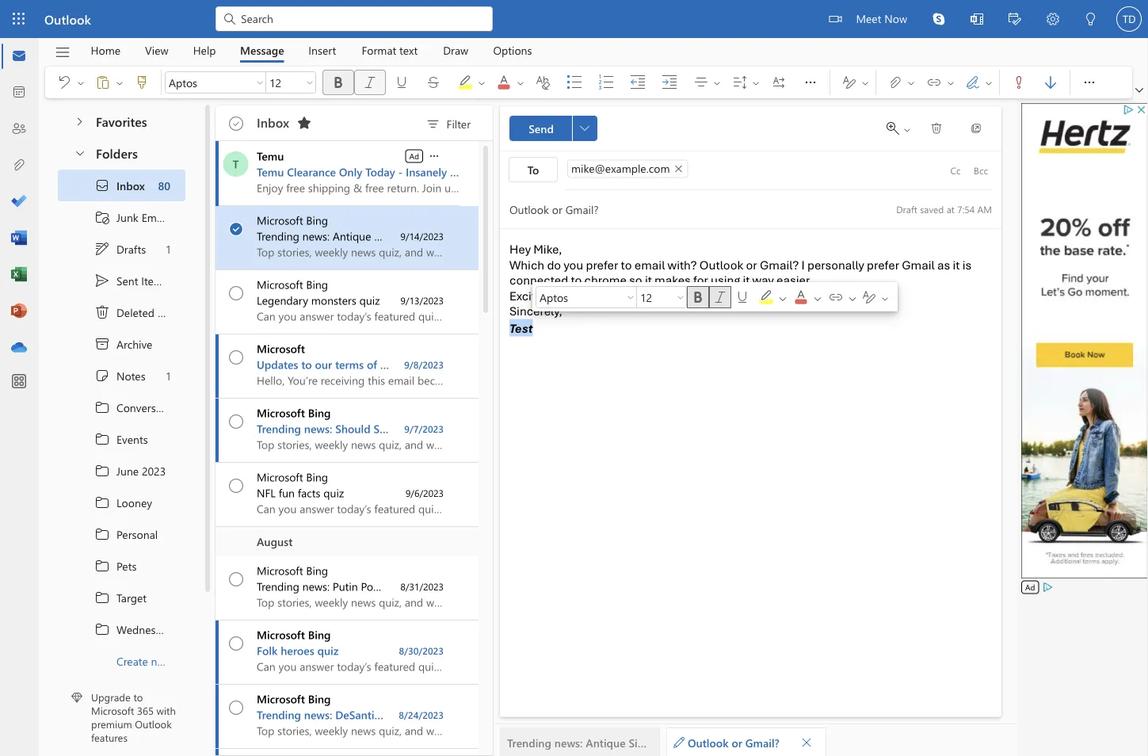 Task type: describe. For each thing, give the bounding box(es) containing it.
2  from the top
[[229, 222, 243, 236]]

trending for trending news: putin powerless to complain about china… and more
[[257, 579, 299, 594]]

upgrade to microsoft 365 with premium outlook features
[[91, 690, 176, 744]]

 button for "font" text field in basic text group
[[254, 71, 266, 94]]

premium features image
[[71, 692, 82, 703]]

 inside  
[[751, 78, 761, 88]]

 junk email
[[94, 209, 168, 225]]

Select all messages checkbox
[[225, 113, 247, 135]]

 button
[[1074, 67, 1106, 98]]

 tree item
[[58, 328, 185, 360]]

font text field for font size text box
[[166, 73, 253, 92]]

 for    
[[828, 289, 844, 305]]

temu for temu
[[257, 149, 284, 163]]

 button
[[1034, 0, 1072, 40]]


[[732, 75, 748, 90]]

 button
[[796, 731, 818, 753]]

1 horizontal spatial 
[[713, 289, 728, 305]]

bcc
[[974, 164, 988, 177]]

draw button
[[431, 38, 480, 63]]

9/7/2023
[[404, 422, 444, 435]]

view
[[145, 43, 169, 57]]

you
[[564, 257, 583, 273]]

and right rises
[[502, 707, 521, 722]]


[[1011, 75, 1027, 90]]

china…
[[508, 579, 544, 594]]

 button
[[48, 70, 75, 95]]

use
[[380, 357, 397, 372]]

 tree item
[[58, 360, 185, 392]]

2 horizontal spatial it
[[953, 257, 960, 273]]

3  tree item from the top
[[58, 455, 185, 487]]

 for  events
[[94, 431, 110, 447]]


[[829, 13, 842, 25]]

select a conversation checkbox for folk heroes quiz
[[219, 621, 257, 655]]

 wednesday
[[94, 621, 173, 637]]

home
[[91, 43, 120, 57]]

 search field
[[216, 0, 493, 36]]

bullets image
[[567, 75, 598, 90]]

insanely
[[406, 164, 447, 179]]

reading pane main content
[[494, 99, 1018, 756]]

microsoft for trending news: antique singer sewing machine values & what… and more
[[257, 213, 303, 227]]

august heading
[[216, 527, 479, 556]]

 
[[842, 75, 870, 90]]

1  tree item from the top
[[58, 392, 185, 423]]

filter
[[447, 116, 471, 131]]

 inside  
[[903, 125, 912, 135]]

 button
[[921, 116, 953, 141]]

supreme
[[374, 421, 419, 436]]

 button
[[1035, 70, 1067, 95]]

 tree item
[[58, 201, 185, 233]]


[[426, 75, 441, 90]]


[[694, 75, 709, 90]]

 drafts
[[94, 241, 146, 257]]

to left hear at the top of the page
[[552, 288, 563, 304]]

 sent items
[[94, 273, 168, 288]]

powerless
[[361, 579, 409, 594]]

outlook inside upgrade to microsoft 365 with premium outlook features
[[135, 717, 172, 731]]

2 prefer from the left
[[867, 257, 900, 273]]

microsoft for trending news: desantis disappears, vivek rises and woke… and more
[[257, 692, 305, 706]]

message list list box
[[216, 141, 625, 756]]

microsoft bing for trending news: putin powerless to complain about china… and more
[[257, 563, 328, 578]]

 button for  button related to font size text box
[[354, 70, 386, 95]]

 button inside popup button
[[476, 70, 488, 95]]

excel image
[[11, 267, 27, 283]]

decrease indent image
[[630, 75, 662, 90]]

 for  
[[927, 75, 942, 90]]

select a conversation checkbox for nfl fun facts quiz
[[219, 463, 257, 497]]

basic text group
[[165, 67, 827, 98]]


[[296, 115, 312, 131]]

8/30/2023
[[399, 644, 444, 657]]

email
[[635, 257, 665, 273]]

 button
[[47, 39, 78, 66]]

to left "email"
[[621, 257, 632, 273]]

 
[[95, 75, 124, 90]]

 button
[[126, 70, 158, 95]]

with
[[157, 704, 176, 718]]

cc button
[[943, 158, 969, 183]]

 button
[[87, 70, 113, 95]]


[[134, 75, 150, 90]]

 button right way
[[776, 286, 789, 308]]

 button down draw button
[[449, 67, 489, 98]]

microsoft inside microsoft updates to our terms of use 9/8/2023
[[257, 341, 305, 356]]

0 vertical spatial  button
[[1133, 82, 1147, 98]]

 button
[[958, 0, 996, 40]]

mail image
[[11, 48, 27, 64]]

 for trending news: should supreme court disqualify trump from… and more
[[229, 415, 243, 429]]

people image
[[11, 121, 27, 137]]

Font size text field
[[637, 288, 674, 307]]

1 horizontal spatial it
[[743, 273, 750, 288]]

excited
[[510, 288, 550, 304]]

0 horizontal spatial it
[[645, 273, 652, 288]]

 for folk heroes quiz
[[229, 636, 243, 651]]

 button inside 'message list' list box
[[427, 148, 441, 163]]

microsoft bing for folk heroes quiz
[[257, 627, 331, 642]]

folder
[[174, 654, 203, 668]]

folk
[[257, 643, 278, 658]]

 inbox
[[94, 178, 145, 193]]

80
[[158, 178, 170, 193]]

 
[[888, 75, 916, 90]]

sincerely,
[[510, 304, 563, 319]]

to
[[528, 162, 539, 177]]

 for   
[[690, 289, 706, 305]]

meet
[[856, 11, 882, 25]]

draft saved at 7:54 am
[[897, 203, 992, 215]]


[[54, 44, 71, 61]]

bing for folk heroes quiz
[[308, 627, 331, 642]]

heroes
[[281, 643, 314, 658]]

bing for nfl fun facts quiz
[[306, 470, 328, 484]]

more for trending news: desantis disappears, vivek rises and woke… and more
[[587, 707, 613, 722]]

news: for should
[[304, 421, 332, 436]]


[[971, 13, 984, 25]]

 button for font size text field
[[687, 286, 709, 308]]

bing for trending news: desantis disappears, vivek rises and woke… and more
[[308, 692, 331, 706]]

 for 
[[331, 75, 346, 90]]

1 vertical spatial gmail?
[[746, 735, 780, 750]]

microsoft bing for trending news: should supreme court disqualify trump from… and more
[[257, 405, 331, 420]]

rises
[[474, 707, 499, 722]]

 outlook or gmail?
[[674, 735, 780, 750]]

 
[[887, 122, 912, 135]]

 inside ' '
[[907, 78, 916, 88]]


[[94, 368, 110, 384]]


[[888, 75, 904, 90]]

to inside upgrade to microsoft 365 with premium outlook features
[[133, 690, 143, 704]]

0 horizontal spatial  button
[[823, 286, 846, 308]]

nfl
[[257, 485, 276, 500]]

text highlight color image
[[758, 289, 790, 305]]

include group
[[880, 67, 996, 98]]

 button for "font" text field associated with font size text field
[[625, 286, 637, 308]]

 tree item
[[58, 233, 185, 265]]

way
[[753, 273, 774, 288]]

 for  pets
[[94, 558, 110, 574]]

 for trending news: desantis disappears, vivek rises and woke… and more
[[229, 701, 243, 715]]

tags group
[[1003, 67, 1067, 98]]

and right what…
[[575, 229, 593, 243]]


[[535, 75, 551, 90]]

target
[[117, 590, 147, 605]]

to do image
[[11, 194, 27, 210]]

new
[[151, 654, 171, 668]]

microsoft for folk heroes quiz
[[257, 627, 305, 642]]

trending news: antique singer sewing machine values & what… and more
[[257, 229, 622, 243]]

cc
[[951, 164, 961, 177]]

news: for desantis
[[304, 707, 332, 722]]

bing for legendary monsters quiz
[[306, 277, 328, 292]]

items for 
[[141, 273, 168, 288]]

select a conversation checkbox for trending news: putin powerless to complain about china… and more
[[219, 556, 257, 590]]

 button
[[763, 70, 795, 95]]

 inside favorites tree item
[[73, 115, 86, 128]]

desantis
[[335, 707, 379, 722]]

microsoft for legendary monsters quiz
[[257, 277, 303, 292]]

 for 
[[94, 399, 110, 415]]


[[94, 273, 110, 288]]

to right the do on the left of page
[[571, 273, 582, 288]]

7  tree item from the top
[[58, 582, 185, 613]]

microsoft inside upgrade to microsoft 365 with premium outlook features
[[91, 704, 134, 718]]

favorites
[[96, 112, 147, 129]]

 for nfl fun facts quiz
[[229, 479, 243, 493]]

create new folder
[[117, 654, 203, 668]]

 button
[[996, 0, 1034, 40]]

1 horizontal spatial  button
[[795, 67, 827, 98]]

1 horizontal spatial 
[[735, 289, 751, 305]]

1 vertical spatial quiz
[[324, 485, 344, 500]]

  
[[690, 289, 751, 305]]

 button for  button for font size text field
[[709, 286, 732, 308]]

insert
[[309, 43, 336, 57]]

microsoft for trending news: should supreme court disqualify trump from… and more
[[257, 405, 305, 420]]

 inside select all messages option
[[229, 117, 243, 131]]


[[1009, 13, 1022, 25]]

singer
[[374, 229, 405, 243]]

 for 
[[930, 122, 943, 135]]

to inside microsoft updates to our terms of use 9/8/2023
[[301, 357, 312, 372]]

files image
[[11, 158, 27, 174]]

and for woke…
[[565, 707, 584, 722]]

outlook right 
[[688, 735, 729, 750]]


[[56, 75, 72, 90]]

font text field for font size text field
[[537, 288, 624, 307]]

 button inside folders tree item
[[66, 138, 93, 167]]

Add a subject text field
[[500, 197, 882, 222]]

saved
[[920, 203, 944, 215]]



Task type: vqa. For each thing, say whether or not it's contained in the screenshot.
Hey
yes



Task type: locate. For each thing, give the bounding box(es) containing it.
1 microsoft bing from the top
[[257, 213, 328, 227]]

1 right the notes
[[166, 368, 170, 383]]

trending for trending news: antique singer sewing machine values & what… and more
[[257, 229, 299, 243]]

0 horizontal spatial 
[[428, 150, 441, 162]]

gmail
[[902, 257, 935, 273]]

1 horizontal spatial  button
[[732, 286, 754, 308]]

pets
[[117, 559, 137, 573]]

1 horizontal spatial 
[[690, 289, 706, 305]]

0 vertical spatial 
[[1136, 86, 1144, 94]]

 
[[732, 75, 761, 90]]

2 1 from the top
[[166, 368, 170, 383]]

temu image
[[223, 151, 248, 177]]

 tree item
[[58, 170, 185, 201]]

3 trending from the top
[[257, 579, 299, 594]]

 right   on the right top of page
[[930, 122, 943, 135]]

select a conversation checkbox down temu image
[[219, 206, 257, 240]]

quiz for legendary monsters quiz
[[360, 293, 380, 308]]

 tree item
[[58, 265, 185, 296]]

 button
[[919, 70, 945, 95], [823, 286, 846, 308]]

create new folder tree item
[[58, 645, 203, 677]]

Select a conversation checkbox
[[219, 685, 257, 719]]

using
[[711, 273, 740, 288]]

so
[[629, 273, 642, 288]]

and for china…
[[547, 579, 566, 594]]

1 vertical spatial 
[[713, 289, 728, 305]]

 button right send
[[572, 116, 598, 141]]

0 vertical spatial  button
[[795, 67, 827, 98]]

0 horizontal spatial  button
[[572, 116, 598, 141]]

create
[[117, 654, 148, 668]]

 inside checkbox
[[229, 701, 243, 715]]

 button
[[1072, 0, 1110, 40]]


[[229, 117, 243, 131], [229, 222, 243, 236], [229, 286, 243, 300], [229, 350, 243, 365], [229, 415, 243, 429], [229, 479, 243, 493], [229, 572, 243, 587], [229, 636, 243, 651], [229, 701, 243, 715]]

prefer left "gmail"
[[867, 257, 900, 273]]

draft
[[897, 203, 918, 215]]

1 horizontal spatial font text field
[[537, 288, 624, 307]]

you!
[[650, 288, 674, 304]]

 right  popup button
[[1136, 86, 1144, 94]]

0 horizontal spatial 
[[362, 75, 378, 90]]

terms
[[335, 357, 364, 372]]

microsoft for trending news: putin powerless to complain about china… and more
[[257, 563, 303, 578]]

0 vertical spatial 
[[930, 122, 943, 135]]

trump
[[505, 421, 537, 436]]

nfl fun facts quiz
[[257, 485, 344, 500]]

folk heroes quiz
[[257, 643, 339, 658]]

 down using
[[713, 289, 728, 305]]

bing for trending news: putin powerless to complain about china… and more
[[306, 563, 328, 578]]

sewing
[[408, 229, 444, 243]]

news: left the desantis
[[304, 707, 332, 722]]


[[362, 75, 378, 90], [713, 289, 728, 305]]

favorites tree item
[[58, 106, 185, 138]]

Select a conversation checkbox
[[219, 270, 257, 304], [219, 334, 257, 369], [219, 463, 257, 497], [219, 556, 257, 590]]

values
[[491, 229, 523, 243]]

folders tree item
[[58, 138, 185, 170]]

 down "for" at right
[[690, 289, 706, 305]]

1 horizontal spatial 
[[862, 289, 877, 305]]

more right china…
[[569, 579, 594, 594]]


[[1085, 13, 1098, 25]]

microsoft down clearance on the top of page
[[257, 213, 303, 227]]

complain
[[425, 579, 472, 594]]

bing for trending news: antique singer sewing machine values & what… and more
[[306, 213, 328, 227]]

microsoft bing for nfl fun facts quiz
[[257, 470, 328, 484]]

1 vertical spatial 1
[[166, 368, 170, 383]]

 tree item up  target
[[58, 550, 185, 582]]

deleted
[[117, 305, 155, 320]]

font text field inside basic text group
[[166, 73, 253, 92]]

1 horizontal spatial  button
[[919, 70, 945, 95]]

application
[[0, 0, 1148, 756]]

temu clearance only today - insanely low prices
[[257, 164, 503, 179]]

2  from the top
[[94, 431, 110, 447]]

0 vertical spatial  button
[[386, 70, 418, 95]]

more apps image
[[11, 374, 27, 390]]

1 vertical spatial  button
[[687, 286, 709, 308]]

 button down 'personally'
[[846, 286, 858, 308]]

and for from…
[[577, 421, 596, 436]]

1 vertical spatial items
[[158, 305, 184, 320]]

 left pets
[[94, 558, 110, 574]]

microsoft bing down august in the left of the page
[[257, 563, 328, 578]]

 inside 'message list' list box
[[230, 222, 243, 235]]

microsoft up features
[[91, 704, 134, 718]]

hear
[[566, 288, 590, 304]]

news: for antique
[[303, 229, 330, 243]]

disappears,
[[382, 707, 440, 722]]

1 vertical spatial temu
[[257, 164, 284, 179]]

1 vertical spatial 
[[690, 289, 706, 305]]

news: left "should"
[[304, 421, 332, 436]]

 inside " "
[[76, 78, 86, 88]]

1 inside  tree item
[[166, 242, 170, 256]]

 tree item down  target
[[58, 613, 185, 645]]

To text field
[[566, 160, 943, 181]]

 button inside include group
[[945, 70, 957, 95]]

news: for putin
[[303, 579, 330, 594]]

0 vertical spatial or
[[746, 257, 757, 273]]

inbox inside  inbox
[[117, 178, 145, 193]]

gmail?
[[760, 257, 799, 273], [746, 735, 780, 750]]

microsoft bing up legendary on the top left of page
[[257, 277, 328, 292]]

1 vertical spatial or
[[732, 735, 743, 750]]

temu for temu clearance only today - insanely low prices
[[257, 164, 284, 179]]

today
[[366, 164, 395, 179]]


[[965, 75, 981, 90]]

 left target
[[94, 590, 110, 606]]

trending down updates
[[257, 421, 301, 436]]

items right deleted
[[158, 305, 184, 320]]

 down using
[[735, 289, 751, 305]]

microsoft bing down updates
[[257, 405, 331, 420]]

1 horizontal spatial font color image
[[793, 289, 825, 305]]

items inside  deleted items
[[158, 305, 184, 320]]

tab list
[[78, 38, 545, 63]]

to button
[[509, 157, 558, 182]]

mike,
[[534, 242, 562, 257]]

 inside include group
[[927, 75, 942, 90]]

 button up insanely
[[427, 148, 441, 163]]

inbox inside inbox 
[[257, 114, 289, 131]]

trending for trending news: should supreme court disqualify trump from… and more
[[257, 421, 301, 436]]

text
[[400, 43, 418, 57]]

send
[[529, 121, 554, 136]]

clearance
[[287, 164, 336, 179]]

2 trending from the top
[[257, 421, 301, 436]]

6 microsoft bing from the top
[[257, 627, 331, 642]]

4 select a conversation checkbox from the top
[[219, 556, 257, 590]]

1 horizontal spatial  button
[[709, 286, 732, 308]]

 inside  
[[984, 78, 994, 88]]

 inside  button
[[331, 75, 346, 90]]

more for trending news: putin powerless to complain about china… and more
[[569, 579, 594, 594]]

machine
[[447, 229, 488, 243]]

 left  button
[[394, 75, 410, 90]]

text highlight color image
[[457, 75, 489, 90]]

 button left folders
[[66, 138, 93, 167]]

font text field down you
[[537, 288, 624, 307]]

 inside select all messages option
[[230, 117, 243, 129]]

1 horizontal spatial 
[[1136, 86, 1144, 94]]

2 select a conversation checkbox from the top
[[219, 399, 257, 433]]

font color image
[[496, 75, 528, 90], [793, 289, 825, 305]]

bing down folk heroes quiz
[[308, 692, 331, 706]]

 
[[927, 75, 956, 90]]

temu right t
[[257, 149, 284, 163]]

0 vertical spatial 
[[394, 75, 410, 90]]

0 vertical spatial  button
[[919, 70, 945, 95]]

select a conversation checkbox for trending news: antique singer sewing machine values & what… and more
[[219, 206, 257, 240]]

microsoft bing up fun
[[257, 470, 328, 484]]

 button down format
[[354, 70, 386, 95]]

events
[[117, 432, 148, 446]]

items for 
[[158, 305, 184, 320]]

font color image left 
[[496, 75, 528, 90]]

do
[[547, 257, 561, 273]]

to right upgrade
[[133, 690, 143, 704]]


[[94, 241, 110, 257]]

 inside basic text group
[[362, 75, 378, 90]]

1 vertical spatial font text field
[[537, 288, 624, 307]]

microsoft bing up heroes
[[257, 627, 331, 642]]

 tree item
[[58, 392, 185, 423], [58, 423, 185, 455], [58, 455, 185, 487], [58, 487, 185, 518], [58, 518, 185, 550], [58, 550, 185, 582], [58, 582, 185, 613], [58, 613, 185, 645]]

 right ' '
[[927, 75, 942, 90]]

 for inbox
[[230, 117, 243, 129]]

8  from the top
[[94, 621, 110, 637]]

our
[[315, 357, 332, 372]]

message list section
[[216, 101, 625, 756]]

 inside  popup button
[[1082, 75, 1098, 90]]

4 trending from the top
[[257, 707, 301, 722]]


[[94, 209, 110, 225]]

1 vertical spatial 
[[828, 289, 844, 305]]

 for microsoft bing
[[230, 222, 243, 235]]

 button for font size text field
[[674, 286, 687, 308]]

0 vertical spatial inbox
[[257, 114, 289, 131]]

ad left set your advertising preferences image
[[1026, 582, 1035, 592]]

gmail? inside hey mike, which do you prefer to email with? outlook or gmail? i personally prefer gmail as it is connected to chrome so it makes for using it way easier. excited to hear back from you! sincerely, test
[[760, 257, 799, 273]]

 for  wednesday
[[94, 621, 110, 637]]

8  tree item from the top
[[58, 613, 185, 645]]

0 horizontal spatial 
[[331, 75, 346, 90]]

 tree item up  events
[[58, 392, 185, 423]]

0 vertical spatial font text field
[[166, 73, 253, 92]]

application containing outlook
[[0, 0, 1148, 756]]

looney
[[117, 495, 152, 510]]

5  from the top
[[229, 415, 243, 429]]

0 horizontal spatial 
[[394, 75, 410, 90]]

1 vertical spatial font color image
[[793, 289, 825, 305]]

1 horizontal spatial inbox
[[257, 114, 289, 131]]

4  tree item from the top
[[58, 487, 185, 518]]

0 horizontal spatial  button
[[323, 70, 354, 95]]

tree
[[58, 170, 203, 677]]

3 select a conversation checkbox from the top
[[219, 621, 257, 655]]

to left our
[[301, 357, 312, 372]]

 button down 'personally'
[[823, 286, 846, 308]]

 
[[694, 75, 722, 90]]

 for  dropdown button in the 'message list' list box
[[428, 150, 441, 162]]

 looney
[[94, 495, 152, 510]]

outlook right premium at left bottom
[[135, 717, 172, 731]]

 up  pets
[[94, 526, 110, 542]]

0 vertical spatial quiz
[[360, 293, 380, 308]]

powerpoint image
[[11, 304, 27, 319]]

 left 
[[842, 75, 858, 90]]

select a conversation checkbox right folder
[[219, 621, 257, 655]]

 button for font size text box
[[386, 70, 418, 95]]

bing up legendary monsters quiz
[[306, 277, 328, 292]]

bing for trending news: should supreme court disqualify trump from… and more
[[308, 405, 331, 420]]

vivek
[[444, 707, 471, 722]]

9  from the top
[[229, 701, 243, 715]]

microsoft bing for legendary monsters quiz
[[257, 277, 328, 292]]

numbering image
[[598, 75, 630, 90]]

1 prefer from the left
[[586, 257, 619, 273]]

easier.
[[777, 273, 813, 288]]


[[394, 75, 410, 90], [735, 289, 751, 305]]

to left complain in the bottom left of the page
[[412, 579, 422, 594]]

 button
[[386, 70, 418, 95], [732, 286, 754, 308]]

outlook up the  button
[[44, 10, 91, 27]]

tree containing 
[[58, 170, 203, 677]]

ad inside 'message list' list box
[[409, 151, 419, 161]]

with?
[[668, 257, 697, 273]]

 button right ' '
[[919, 70, 945, 95]]

Select a conversation checkbox
[[219, 206, 257, 240], [219, 399, 257, 433], [219, 621, 257, 655], [219, 749, 257, 756]]

0 horizontal spatial font text field
[[166, 73, 253, 92]]

 personal
[[94, 526, 158, 542]]

 button inside basic text group
[[354, 70, 386, 95]]

1 inside "" tree item
[[166, 368, 170, 383]]

 pets
[[94, 558, 137, 574]]

1 horizontal spatial 
[[930, 122, 943, 135]]

 down insert button
[[331, 75, 346, 90]]

drafts
[[117, 242, 146, 256]]

2 temu from the top
[[257, 164, 284, 179]]

0 horizontal spatial  button
[[427, 148, 441, 163]]

1 vertical spatial  button
[[427, 148, 441, 163]]

 down ""
[[94, 399, 110, 415]]

at
[[947, 203, 955, 215]]

 button left using
[[687, 286, 709, 308]]

 inside  
[[946, 78, 956, 88]]

outlook inside banner
[[44, 10, 91, 27]]

news: left the antique
[[303, 229, 330, 243]]

7  from the top
[[229, 572, 243, 587]]

 for  deleted items
[[94, 304, 110, 320]]


[[230, 117, 243, 129], [230, 222, 243, 235]]

1 vertical spatial 
[[94, 304, 110, 320]]

microsoft down updates
[[257, 405, 305, 420]]

or inside hey mike, which do you prefer to email with? outlook or gmail? i personally prefer gmail as it is connected to chrome so it makes for using it way easier. excited to hear back from you! sincerely, test
[[746, 257, 757, 273]]

 button for font size text field
[[732, 286, 754, 308]]

1 down email
[[166, 242, 170, 256]]

1 horizontal spatial  button
[[687, 286, 709, 308]]

1 select a conversation checkbox from the top
[[219, 270, 257, 304]]

 button left 
[[514, 70, 527, 95]]

8/24/2023
[[399, 709, 444, 721]]

it left is
[[953, 257, 960, 273]]

fun
[[279, 485, 295, 500]]

0 horizontal spatial 
[[842, 75, 858, 90]]

 notes
[[94, 368, 145, 384]]

bing up folk heroes quiz
[[308, 627, 331, 642]]

 for  target
[[94, 590, 110, 606]]

0 vertical spatial gmail?
[[760, 257, 799, 273]]

 down 'personally'
[[828, 289, 844, 305]]

left-rail-appbar navigation
[[3, 38, 35, 366]]

 inside reading pane main content
[[580, 124, 590, 133]]

send button
[[510, 116, 573, 141]]

 inside " "
[[115, 78, 124, 88]]

 left looney
[[94, 495, 110, 510]]

quiz right heroes
[[317, 643, 339, 658]]

 tree item up june
[[58, 423, 185, 455]]

1 vertical spatial ad
[[1026, 582, 1035, 592]]

quiz right the facts
[[324, 485, 344, 500]]

 for trending news: putin powerless to complain about china… and more
[[229, 572, 243, 587]]

1 vertical spatial 
[[580, 124, 590, 133]]

3  from the top
[[229, 286, 243, 300]]


[[94, 178, 110, 193]]

1 vertical spatial 
[[735, 289, 751, 305]]

6  tree item from the top
[[58, 550, 185, 582]]

1 horizontal spatial prefer
[[867, 257, 900, 273]]

2 microsoft bing from the top
[[257, 277, 328, 292]]

word image
[[11, 231, 27, 246]]

1 temu from the top
[[257, 149, 284, 163]]

more for trending news: should supreme court disqualify trump from… and more
[[599, 421, 625, 436]]

0 horizontal spatial inbox
[[117, 178, 145, 193]]

 inside the ' '
[[713, 78, 722, 88]]

microsoft up legendary on the top left of page
[[257, 277, 303, 292]]

5 microsoft bing from the top
[[257, 563, 328, 578]]

insert button
[[297, 38, 348, 63]]

2 horizontal spatial 
[[1082, 75, 1098, 90]]

updates
[[257, 357, 298, 372]]

 right  button
[[1082, 75, 1098, 90]]

select a conversation checkbox for trending news: should supreme court disqualify trump from… and more
[[219, 399, 257, 433]]

temu right temu image
[[257, 164, 284, 179]]

help button
[[181, 38, 228, 63]]

1 vertical spatial  button
[[709, 286, 732, 308]]

2  tree item from the top
[[58, 423, 185, 455]]

trending for trending news: desantis disappears, vivek rises and woke… and more
[[257, 707, 301, 722]]

 button inside favorites tree item
[[65, 106, 94, 136]]

 for updates to our terms of use
[[229, 350, 243, 365]]

options button
[[481, 38, 544, 63]]

personally
[[808, 257, 865, 273]]

and right china…
[[547, 579, 566, 594]]

 for  personal
[[94, 526, 110, 542]]

0 vertical spatial items
[[141, 273, 168, 288]]

 down  target
[[94, 621, 110, 637]]

5  tree item from the top
[[58, 518, 185, 550]]

0 vertical spatial 
[[927, 75, 942, 90]]

outlook inside hey mike, which do you prefer to email with? outlook or gmail? i personally prefer gmail as it is connected to chrome so it makes for using it way easier. excited to hear back from you! sincerely, test
[[700, 257, 744, 273]]

0 vertical spatial  button
[[354, 70, 386, 95]]

 button
[[961, 116, 992, 141]]

 inside  
[[861, 78, 870, 88]]


[[94, 336, 110, 352]]

inbox heading
[[257, 105, 317, 140]]

Search for email, meetings, files and more. field
[[239, 10, 483, 26]]

or right using
[[746, 257, 757, 273]]

 button down insert button
[[323, 70, 354, 95]]

bing down clearance on the top of page
[[306, 213, 328, 227]]

about
[[475, 579, 505, 594]]

1  from the top
[[229, 117, 243, 131]]

1 vertical spatial 
[[862, 289, 877, 305]]

0 vertical spatial temu
[[257, 149, 284, 163]]

2 vertical spatial quiz
[[317, 643, 339, 658]]

0 horizontal spatial 
[[580, 124, 590, 133]]

 inside basic text group
[[394, 75, 410, 90]]

0 vertical spatial  button
[[323, 70, 354, 95]]

7  from the top
[[94, 590, 110, 606]]

 inside button
[[930, 122, 943, 135]]

features
[[91, 730, 128, 744]]

-
[[398, 164, 403, 179]]

 inside folders tree item
[[74, 146, 86, 159]]

 for legendary monsters quiz
[[229, 286, 243, 300]]

1 vertical spatial inbox
[[117, 178, 145, 193]]

0 vertical spatial 
[[362, 75, 378, 90]]

outlook banner
[[0, 0, 1148, 40]]

3 microsoft bing from the top
[[257, 405, 331, 420]]

 button inside basic text group
[[514, 70, 527, 95]]

or right 
[[732, 735, 743, 750]]

Font size text field
[[266, 73, 303, 92]]

 button right 
[[795, 67, 827, 98]]

legendary
[[257, 293, 308, 308]]

sent
[[117, 273, 138, 288]]

6  from the top
[[229, 479, 243, 493]]

news: left putin
[[303, 579, 330, 594]]

1 horizontal spatial 
[[927, 75, 942, 90]]

 down 'personally'
[[862, 289, 877, 305]]

1 horizontal spatial  button
[[1133, 82, 1147, 98]]

 button right  popup button
[[1133, 82, 1147, 98]]

1 select a conversation checkbox from the top
[[219, 206, 257, 240]]

 for  popup button
[[1082, 75, 1098, 90]]

 down 
[[94, 304, 110, 320]]

news:
[[303, 229, 330, 243], [304, 421, 332, 436], [303, 579, 330, 594], [304, 707, 332, 722]]

8  from the top
[[229, 636, 243, 651]]

3  from the top
[[94, 463, 110, 479]]

1  from the top
[[94, 399, 110, 415]]

4 select a conversation checkbox from the top
[[219, 749, 257, 756]]

microsoft bing for trending news: desantis disappears, vivek rises and woke… and more
[[257, 692, 331, 706]]

clipboard group
[[48, 67, 158, 98]]

upgrade
[[91, 690, 131, 704]]

1 trending from the top
[[257, 229, 299, 243]]

1 for 
[[166, 368, 170, 383]]

onedrive image
[[11, 340, 27, 356]]


[[927, 75, 942, 90], [828, 289, 844, 305]]

1  from the top
[[230, 117, 243, 129]]

trending down folk
[[257, 707, 301, 722]]

0 horizontal spatial ad
[[409, 151, 419, 161]]


[[801, 737, 812, 748]]

more right woke…
[[587, 707, 613, 722]]

 button for font size text box
[[304, 71, 316, 94]]

from…
[[540, 421, 574, 436]]

calendar image
[[11, 85, 27, 101]]

1 horizontal spatial ad
[[1026, 582, 1035, 592]]

0 vertical spatial 1
[[166, 242, 170, 256]]

5  from the top
[[94, 526, 110, 542]]

0 vertical spatial 
[[331, 75, 346, 90]]

9/6/2023
[[406, 487, 444, 499]]

1 vertical spatial  button
[[823, 286, 846, 308]]

2 select a conversation checkbox from the top
[[219, 334, 257, 369]]

1 horizontal spatial 
[[803, 75, 819, 90]]

4  from the top
[[94, 495, 110, 510]]

set your advertising preferences image
[[1042, 581, 1054, 594]]

4  from the top
[[229, 350, 243, 365]]

1 vertical spatial  button
[[572, 116, 598, 141]]

 for  looney
[[94, 495, 110, 510]]

 inside basic text group
[[803, 75, 819, 90]]

 button inside include group
[[919, 70, 945, 95]]

more up 'chrome'
[[596, 229, 622, 243]]

outlook up    at top right
[[700, 257, 744, 273]]

prices
[[474, 164, 503, 179]]

6  from the top
[[94, 558, 110, 574]]

0 horizontal spatial  button
[[386, 70, 418, 95]]

microsoft for nfl fun facts quiz
[[257, 470, 303, 484]]

 right  button
[[803, 75, 819, 90]]

inbox
[[257, 114, 289, 131], [117, 178, 145, 193]]

 
[[965, 75, 994, 90]]

tab list containing home
[[78, 38, 545, 63]]

 up t
[[230, 117, 243, 129]]

1 vertical spatial 
[[230, 222, 243, 235]]

 inside tree item
[[94, 304, 110, 320]]

 for  june 2023
[[94, 463, 110, 479]]

items right the sent
[[141, 273, 168, 288]]

1 1 from the top
[[166, 242, 170, 256]]

2  from the top
[[230, 222, 243, 235]]

 button right "for" at right
[[709, 286, 732, 308]]

Message body, press Alt+F10 to exit text field
[[510, 242, 992, 462]]

select a conversation checkbox for legendary monsters quiz
[[219, 270, 257, 304]]

court
[[422, 421, 450, 436]]

1 horizontal spatial or
[[746, 257, 757, 273]]

Font text field
[[166, 73, 253, 92], [537, 288, 624, 307]]

3 select a conversation checkbox from the top
[[219, 463, 257, 497]]

increase indent image
[[662, 75, 694, 90]]

0 horizontal spatial font color image
[[496, 75, 528, 90]]

microsoft bing for trending news: antique singer sewing machine values & what… and more
[[257, 213, 328, 227]]

quiz right monsters
[[360, 293, 380, 308]]

 button down " "
[[65, 106, 94, 136]]

4 microsoft bing from the top
[[257, 470, 328, 484]]

 tree item down  events
[[58, 455, 185, 487]]

microsoft up folk
[[257, 627, 305, 642]]

1 vertical spatial  button
[[732, 286, 754, 308]]

 up insanely
[[428, 150, 441, 162]]

it right so
[[645, 273, 652, 288]]

trending up legendary on the top left of page
[[257, 229, 299, 243]]

only
[[339, 164, 363, 179]]

items inside  sent items
[[141, 273, 168, 288]]

more right from…
[[599, 421, 625, 436]]

0 horizontal spatial 
[[828, 289, 844, 305]]

0 vertical spatial ad
[[409, 151, 419, 161]]

microsoft bing down heroes
[[257, 692, 331, 706]]

quiz for folk heroes quiz
[[317, 643, 339, 658]]

1 for 
[[166, 242, 170, 256]]

trending news: putin powerless to complain about china… and more
[[257, 579, 594, 594]]

select a conversation checkbox for updates to our terms of use
[[219, 334, 257, 369]]

0 vertical spatial 
[[842, 75, 858, 90]]

 button inside reading pane main content
[[572, 116, 598, 141]]

 button for font size text box
[[323, 70, 354, 95]]

0 horizontal spatial prefer
[[586, 257, 619, 273]]

7 microsoft bing from the top
[[257, 692, 331, 706]]

0 horizontal spatial or
[[732, 735, 743, 750]]

chrome
[[585, 273, 627, 288]]

 for the right  dropdown button
[[803, 75, 819, 90]]

 inside 'message list' list box
[[428, 150, 441, 162]]

0 horizontal spatial 
[[94, 304, 110, 320]]

 tree item
[[58, 296, 185, 328]]

0 vertical spatial font color image
[[496, 75, 528, 90]]

 button right font size text box
[[304, 71, 316, 94]]

0 vertical spatial 
[[230, 117, 243, 129]]

 button left 
[[386, 70, 418, 95]]

microsoft up fun
[[257, 470, 303, 484]]

0 horizontal spatial  button
[[354, 70, 386, 95]]

notes
[[117, 368, 145, 383]]



